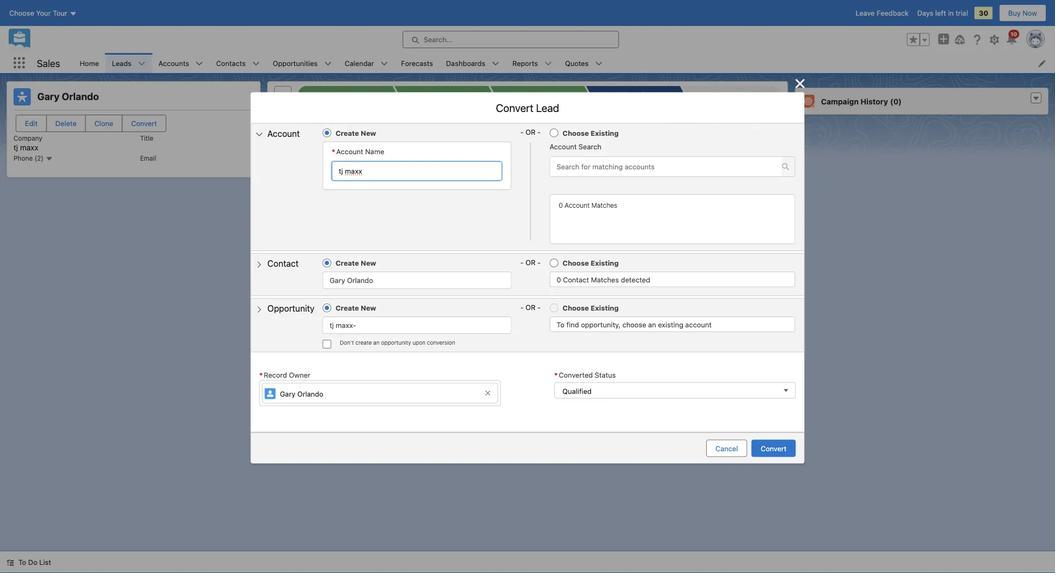 Task type: describe. For each thing, give the bounding box(es) containing it.
0 horizontal spatial an
[[374, 339, 380, 345]]

record owner
[[264, 371, 311, 379]]

text default image inside to do list button
[[6, 559, 14, 566]]

sales
[[37, 57, 60, 69]]

account for account search
[[550, 143, 577, 151]]

0 for 0 account matches
[[559, 201, 563, 209]]

gary orlando inside button
[[330, 276, 373, 285]]

done
[[582, 293, 598, 301]]

or for account
[[526, 128, 536, 136]]

scheduling
[[535, 264, 571, 273]]

to do list
[[18, 558, 51, 566]]

leads list item
[[106, 53, 152, 73]]

in
[[949, 9, 955, 17]]

home link
[[73, 53, 106, 73]]

status : nurturing
[[298, 117, 359, 125]]

trial
[[957, 9, 969, 17]]

detected
[[621, 275, 651, 284]]

name
[[365, 148, 385, 156]]

to
[[536, 254, 542, 262]]

calendar
[[345, 59, 374, 67]]

maxx
[[20, 143, 38, 152]]

choose for contact
[[563, 259, 589, 267]]

delete
[[55, 119, 77, 127]]

do
[[28, 558, 37, 566]]

2 horizontal spatial an
[[649, 320, 657, 328]]

don't create an opportunity upon conversion
[[340, 339, 456, 345]]

past
[[421, 293, 435, 301]]

delete button
[[46, 115, 86, 132]]

quotes link
[[559, 53, 596, 73]]

1 horizontal spatial gary orlando
[[280, 390, 324, 398]]

contact inside contact dropdown button
[[268, 259, 299, 269]]

now
[[1024, 9, 1038, 17]]

clone
[[94, 119, 113, 127]]

choose existing for contact
[[563, 259, 619, 267]]

list
[[39, 558, 51, 566]]

* for converted status
[[555, 371, 558, 379]]

started
[[441, 264, 464, 273]]

history
[[861, 97, 889, 106]]

days left in trial
[[918, 9, 969, 17]]

lead image
[[14, 88, 31, 106]]

opportunity,
[[581, 320, 621, 328]]

0 vertical spatial gary orlando
[[37, 91, 99, 102]]

existing
[[659, 320, 684, 328]]

clone button
[[85, 115, 123, 132]]

accounts list item
[[152, 53, 210, 73]]

find
[[567, 320, 579, 328]]

email
[[140, 154, 156, 162]]

activity.
[[437, 293, 462, 301]]

reports list item
[[506, 53, 559, 73]]

existing for contact
[[591, 259, 619, 267]]

past
[[464, 293, 479, 301]]

reports link
[[506, 53, 545, 73]]

calendar list item
[[338, 53, 395, 73]]

opportunities link
[[266, 53, 324, 73]]

mark status as complete
[[690, 117, 773, 125]]

status for mark status as complete
[[709, 117, 730, 125]]

to find opportunity, choose an existing account
[[557, 320, 712, 328]]

create new for contact
[[336, 259, 376, 267]]

create new for opportunity
[[336, 304, 376, 312]]

contact button
[[249, 252, 305, 276]]

1 vertical spatial convert button
[[752, 440, 796, 457]]

leads
[[112, 59, 132, 67]]

campaign history (0)
[[822, 97, 902, 106]]

account
[[686, 320, 712, 328]]

tj maxx-
[[330, 321, 356, 329]]

title
[[140, 135, 153, 142]]

dashboards list item
[[440, 53, 506, 73]]

1 horizontal spatial text default image
[[782, 163, 790, 171]]

- or - for account
[[521, 128, 541, 136]]

new inside button
[[390, 177, 404, 185]]

gary orlando button
[[330, 272, 511, 289]]

new inside button
[[476, 177, 491, 185]]

buy now
[[1009, 9, 1038, 17]]

no for past
[[410, 293, 419, 301]]

forecasts link
[[395, 53, 440, 73]]

accounts link
[[152, 53, 196, 73]]

search
[[579, 143, 602, 151]]

a inside no activities to show. get started by sending an email, scheduling a task, and more.
[[573, 264, 576, 273]]

list containing home
[[73, 53, 1056, 73]]

choose existing for account
[[563, 129, 619, 137]]

search... button
[[403, 31, 619, 48]]

to for to do list
[[18, 558, 26, 566]]

opportunity
[[381, 339, 411, 345]]

1 vertical spatial contact
[[563, 275, 589, 284]]

* for account name
[[332, 148, 335, 156]]

calendar link
[[338, 53, 381, 73]]

buy now button
[[1000, 4, 1047, 22]]

record
[[264, 371, 287, 379]]

account button
[[249, 122, 307, 145]]

Account Search text field
[[551, 157, 782, 177]]

edit
[[25, 119, 38, 127]]

(0)
[[891, 97, 902, 106]]

leads link
[[106, 53, 138, 73]]

leave feedback link
[[856, 9, 909, 17]]

account for account name
[[337, 148, 364, 156]]

0 for 0 contact matches detected
[[557, 275, 562, 284]]

tasks
[[527, 293, 544, 301]]

0 contact matches detected
[[557, 275, 651, 284]]

qualified button
[[555, 383, 796, 399]]

don't
[[340, 339, 354, 345]]

contacts list item
[[210, 53, 266, 73]]

log
[[303, 177, 315, 185]]

maxx-
[[336, 321, 356, 329]]

0 account matches
[[559, 201, 618, 209]]

tj inside company tj maxx
[[14, 143, 18, 152]]

tj inside button
[[330, 321, 334, 329]]

event
[[492, 177, 511, 185]]

as inside button
[[731, 117, 739, 125]]

convert for left convert button
[[131, 119, 157, 127]]

qualified
[[563, 387, 592, 395]]

contacts link
[[210, 53, 252, 73]]

0 horizontal spatial gary
[[37, 91, 60, 102]]

create for opportunity
[[336, 304, 359, 312]]

call
[[323, 177, 335, 185]]

show.
[[544, 254, 563, 262]]

- down no past activity. past meetings and tasks marked as done show up here.
[[521, 303, 524, 311]]

an inside no activities to show. get started by sending an email, scheduling a task, and more.
[[504, 264, 512, 273]]

converted
[[559, 371, 593, 379]]

here.
[[630, 293, 646, 301]]



Task type: locate. For each thing, give the bounding box(es) containing it.
1 horizontal spatial orlando
[[298, 390, 324, 398]]

create
[[336, 129, 359, 137], [336, 259, 359, 267], [336, 304, 359, 312]]

opportunity
[[268, 303, 315, 314]]

reports
[[513, 59, 538, 67]]

1 vertical spatial - or -
[[521, 258, 541, 266]]

1 vertical spatial tj
[[330, 321, 334, 329]]

1 vertical spatial existing
[[591, 259, 619, 267]]

convert for convert lead
[[496, 101, 534, 114]]

3 create new from the top
[[336, 304, 376, 312]]

no past activity. past meetings and tasks marked as done show up here.
[[410, 293, 646, 301]]

show
[[600, 293, 617, 301]]

0 vertical spatial gary
[[37, 91, 60, 102]]

0 vertical spatial convert button
[[122, 115, 166, 132]]

1 horizontal spatial gary
[[280, 390, 296, 398]]

or for opportunity
[[526, 303, 536, 311]]

email,
[[514, 264, 533, 273]]

up
[[619, 293, 628, 301]]

0 up show.
[[559, 201, 563, 209]]

text default image inside account dropdown button
[[256, 131, 263, 138]]

2 horizontal spatial orlando
[[347, 276, 373, 285]]

choose up find
[[563, 304, 589, 312]]

1 create new from the top
[[336, 129, 376, 137]]

upon
[[413, 339, 426, 345]]

0 horizontal spatial to
[[18, 558, 26, 566]]

1 vertical spatial choose existing
[[563, 259, 619, 267]]

to for to find opportunity, choose an existing account
[[557, 320, 565, 328]]

left
[[936, 9, 947, 17]]

choose for opportunity
[[563, 304, 589, 312]]

0 vertical spatial or
[[526, 128, 536, 136]]

1 vertical spatial and
[[513, 293, 525, 301]]

no up sending
[[493, 254, 502, 262]]

convert for the bottommost convert button
[[761, 444, 787, 452]]

no inside no activities to show. get started by sending an email, scheduling a task, and more.
[[493, 254, 502, 262]]

0 vertical spatial - or -
[[521, 128, 541, 136]]

3 text default image from the top
[[256, 306, 263, 313]]

tj left maxx
[[14, 143, 18, 152]]

0 vertical spatial text default image
[[256, 131, 263, 138]]

a inside button
[[317, 177, 321, 185]]

2 horizontal spatial gary orlando
[[330, 276, 373, 285]]

convert button up title
[[122, 115, 166, 132]]

2 vertical spatial convert
[[761, 444, 787, 452]]

choose right show.
[[563, 259, 589, 267]]

* for record owner
[[260, 371, 263, 379]]

and left the 'tasks'
[[513, 293, 525, 301]]

0 inside status
[[559, 201, 563, 209]]

2 vertical spatial text default image
[[256, 306, 263, 313]]

no activities to show. get started by sending an email, scheduling a task, and more.
[[427, 254, 629, 273]]

conversion
[[427, 339, 456, 345]]

1 choose from the top
[[563, 129, 589, 137]]

0 horizontal spatial gary orlando
[[37, 91, 99, 102]]

create for contact
[[336, 259, 359, 267]]

and inside no activities to show. get started by sending an email, scheduling a task, and more.
[[596, 264, 608, 273]]

- or - for contact
[[521, 258, 541, 266]]

text default image for opportunity
[[256, 306, 263, 313]]

create new
[[336, 129, 376, 137], [336, 259, 376, 267], [336, 304, 376, 312]]

choose existing for opportunity
[[563, 304, 619, 312]]

2 existing from the top
[[591, 259, 619, 267]]

2 vertical spatial existing
[[591, 304, 619, 312]]

status inside button
[[709, 117, 730, 125]]

1 vertical spatial create new
[[336, 259, 376, 267]]

new event
[[476, 177, 511, 185]]

existing up search on the right of the page
[[591, 129, 619, 137]]

text default image
[[1033, 95, 1041, 102], [782, 163, 790, 171], [6, 559, 14, 566]]

quotes
[[565, 59, 589, 67]]

0 vertical spatial 0
[[559, 201, 563, 209]]

opportunities list item
[[266, 53, 338, 73]]

account inside status
[[565, 201, 590, 209]]

buy
[[1009, 9, 1022, 17]]

matches inside status
[[592, 201, 618, 209]]

sending
[[476, 264, 502, 273]]

as left complete
[[731, 117, 739, 125]]

choose existing up 0 contact matches detected
[[563, 259, 619, 267]]

1 vertical spatial as
[[572, 293, 580, 301]]

1 vertical spatial convert
[[131, 119, 157, 127]]

matches for contact
[[591, 275, 619, 284]]

:
[[321, 117, 323, 125]]

1 horizontal spatial a
[[573, 264, 576, 273]]

matches for account
[[592, 201, 618, 209]]

2 horizontal spatial convert
[[761, 444, 787, 452]]

1 choose existing from the top
[[563, 129, 619, 137]]

an
[[504, 264, 512, 273], [649, 320, 657, 328], [374, 339, 380, 345]]

2 vertical spatial gary orlando
[[280, 390, 324, 398]]

campaign
[[822, 97, 859, 106]]

3 choose from the top
[[563, 304, 589, 312]]

2 - or - from the top
[[521, 258, 541, 266]]

opportunity button
[[249, 297, 321, 321]]

1 or from the top
[[526, 128, 536, 136]]

* left record
[[260, 371, 263, 379]]

account inside dropdown button
[[268, 128, 300, 139]]

2 choose existing from the top
[[563, 259, 619, 267]]

cancel button
[[707, 440, 748, 457]]

choose for account
[[563, 129, 589, 137]]

2 vertical spatial choose
[[563, 304, 589, 312]]

0 horizontal spatial no
[[410, 293, 419, 301]]

an right choose
[[649, 320, 657, 328]]

1 existing from the top
[[591, 129, 619, 137]]

company tj maxx
[[14, 135, 42, 152]]

text default image for account
[[256, 131, 263, 138]]

an down activities
[[504, 264, 512, 273]]

home
[[80, 59, 99, 67]]

0 horizontal spatial as
[[572, 293, 580, 301]]

convert right cancel button
[[761, 444, 787, 452]]

2 vertical spatial orlando
[[298, 390, 324, 398]]

1 horizontal spatial convert button
[[752, 440, 796, 457]]

1 horizontal spatial no
[[493, 254, 502, 262]]

2 horizontal spatial status
[[709, 117, 730, 125]]

contact down task,
[[563, 275, 589, 284]]

2 vertical spatial an
[[374, 339, 380, 345]]

- down the 'tasks'
[[538, 303, 541, 311]]

text default image inside opportunity dropdown button
[[256, 306, 263, 313]]

status right converted
[[595, 371, 616, 379]]

choose
[[623, 320, 647, 328]]

1 vertical spatial create
[[336, 259, 359, 267]]

0 vertical spatial to
[[557, 320, 565, 328]]

2 vertical spatial gary
[[280, 390, 296, 398]]

0 vertical spatial existing
[[591, 129, 619, 137]]

feedback
[[877, 9, 909, 17]]

2 create from the top
[[336, 259, 359, 267]]

- down convert lead
[[521, 128, 524, 136]]

tj maxx- button
[[330, 317, 511, 334]]

2 vertical spatial create
[[336, 304, 359, 312]]

0 vertical spatial choose existing
[[563, 129, 619, 137]]

orlando
[[62, 91, 99, 102], [347, 276, 373, 285], [298, 390, 324, 398]]

company
[[14, 135, 42, 142]]

- down the lead
[[538, 128, 541, 136]]

no for activities
[[493, 254, 502, 262]]

1 create from the top
[[336, 129, 359, 137]]

status for converted status
[[595, 371, 616, 379]]

path options list box
[[298, 86, 782, 103]]

0 vertical spatial an
[[504, 264, 512, 273]]

log a call button
[[276, 173, 344, 190]]

account for account
[[268, 128, 300, 139]]

0 vertical spatial create new
[[336, 129, 376, 137]]

convert button
[[122, 115, 166, 132], [752, 440, 796, 457]]

existing for account
[[591, 129, 619, 137]]

existing down the show
[[591, 304, 619, 312]]

contact up opportunity dropdown button
[[268, 259, 299, 269]]

0 horizontal spatial and
[[513, 293, 525, 301]]

orlando down owner
[[298, 390, 324, 398]]

marked
[[546, 293, 571, 301]]

complete
[[741, 117, 773, 125]]

list
[[73, 53, 1056, 73]]

tj left maxx-
[[330, 321, 334, 329]]

-
[[521, 128, 524, 136], [538, 128, 541, 136], [521, 258, 524, 266], [538, 258, 541, 266], [521, 303, 524, 311], [538, 303, 541, 311]]

convert button right cancel button
[[752, 440, 796, 457]]

details
[[332, 151, 359, 162]]

to inside to do list button
[[18, 558, 26, 566]]

gary inside gary orlando button
[[330, 276, 345, 285]]

0 down scheduling
[[557, 275, 562, 284]]

* left account name on the left of the page
[[332, 148, 335, 156]]

0 vertical spatial a
[[317, 177, 321, 185]]

choose existing down done
[[563, 304, 619, 312]]

0 horizontal spatial *
[[260, 371, 263, 379]]

2 vertical spatial - or -
[[521, 303, 541, 311]]

0 horizontal spatial a
[[317, 177, 321, 185]]

and up 0 contact matches detected
[[596, 264, 608, 273]]

text default image
[[256, 131, 263, 138], [256, 261, 263, 268], [256, 306, 263, 313]]

0 vertical spatial text default image
[[1033, 95, 1041, 102]]

0 vertical spatial choose
[[563, 129, 589, 137]]

0 vertical spatial create
[[336, 129, 359, 137]]

tj
[[14, 143, 18, 152], [330, 321, 334, 329]]

leave
[[856, 9, 875, 17]]

a
[[317, 177, 321, 185], [573, 264, 576, 273]]

0 horizontal spatial tj
[[14, 143, 18, 152]]

choose
[[563, 129, 589, 137], [563, 259, 589, 267], [563, 304, 589, 312]]

- or - for opportunity
[[521, 303, 541, 311]]

leave feedback
[[856, 9, 909, 17]]

2 create new from the top
[[336, 259, 376, 267]]

new
[[361, 129, 376, 137], [390, 177, 404, 185], [476, 177, 491, 185], [361, 259, 376, 267], [361, 304, 376, 312]]

3 create from the top
[[336, 304, 359, 312]]

gary orlando down owner
[[280, 390, 324, 398]]

0 horizontal spatial status
[[298, 117, 321, 125]]

a right "log"
[[317, 177, 321, 185]]

text default image for contact
[[256, 261, 263, 268]]

0 horizontal spatial contact
[[268, 259, 299, 269]]

1 vertical spatial text default image
[[256, 261, 263, 268]]

gary up tj maxx-
[[330, 276, 345, 285]]

create
[[356, 339, 372, 345]]

1 horizontal spatial to
[[557, 320, 565, 328]]

existing for opportunity
[[591, 304, 619, 312]]

2 vertical spatial choose existing
[[563, 304, 619, 312]]

0 vertical spatial tj
[[14, 143, 18, 152]]

* left converted
[[555, 371, 558, 379]]

2 choose from the top
[[563, 259, 589, 267]]

2 horizontal spatial text default image
[[1033, 95, 1041, 102]]

existing
[[591, 129, 619, 137], [591, 259, 619, 267], [591, 304, 619, 312]]

gary down the record owner
[[280, 390, 296, 398]]

status
[[298, 117, 321, 125], [709, 117, 730, 125], [595, 371, 616, 379]]

3 or from the top
[[526, 303, 536, 311]]

3 - or - from the top
[[521, 303, 541, 311]]

account
[[268, 128, 300, 139], [550, 143, 577, 151], [337, 148, 364, 156], [565, 201, 590, 209]]

0 account matches status
[[550, 194, 796, 244]]

0 vertical spatial and
[[596, 264, 608, 273]]

0 vertical spatial matches
[[592, 201, 618, 209]]

mark
[[690, 117, 707, 125]]

status left nurturing
[[298, 117, 321, 125]]

1 vertical spatial gary
[[330, 276, 345, 285]]

1 horizontal spatial *
[[332, 148, 335, 156]]

1 vertical spatial or
[[526, 258, 536, 266]]

0 vertical spatial no
[[493, 254, 502, 262]]

quotes list item
[[559, 53, 610, 73]]

1 - or - from the top
[[521, 128, 541, 136]]

convert lead
[[496, 101, 560, 114]]

task,
[[578, 264, 594, 273]]

2 horizontal spatial *
[[555, 371, 558, 379]]

to left find
[[557, 320, 565, 328]]

*
[[332, 148, 335, 156], [260, 371, 263, 379], [555, 371, 558, 379]]

contact
[[268, 259, 299, 269], [563, 275, 589, 284]]

0 vertical spatial convert
[[496, 101, 534, 114]]

0 horizontal spatial convert button
[[122, 115, 166, 132]]

None text field
[[332, 161, 503, 181]]

existing up 0 contact matches detected
[[591, 259, 619, 267]]

3 choose existing from the top
[[563, 304, 619, 312]]

lead
[[537, 101, 560, 114]]

more.
[[610, 264, 629, 273]]

dashboards
[[446, 59, 486, 67]]

- left to
[[521, 258, 524, 266]]

2 or from the top
[[526, 258, 536, 266]]

1 vertical spatial an
[[649, 320, 657, 328]]

3 existing from the top
[[591, 304, 619, 312]]

choose existing up search on the right of the page
[[563, 129, 619, 137]]

1 vertical spatial text default image
[[782, 163, 790, 171]]

owner
[[289, 371, 311, 379]]

accounts
[[159, 59, 189, 67]]

forecasts
[[401, 59, 433, 67]]

0 horizontal spatial text default image
[[6, 559, 14, 566]]

0 horizontal spatial orlando
[[62, 91, 99, 102]]

1 horizontal spatial status
[[595, 371, 616, 379]]

gary orlando up the delete button
[[37, 91, 99, 102]]

new task
[[390, 177, 421, 185]]

1 vertical spatial gary orlando
[[330, 276, 373, 285]]

orlando up "delete"
[[62, 91, 99, 102]]

gary right 'lead' icon
[[37, 91, 60, 102]]

gary inside gary orlando link
[[280, 390, 296, 398]]

1 horizontal spatial tj
[[330, 321, 334, 329]]

1 text default image from the top
[[256, 131, 263, 138]]

a left task,
[[573, 264, 576, 273]]

1 horizontal spatial convert
[[496, 101, 534, 114]]

account name
[[337, 148, 385, 156]]

1 vertical spatial to
[[18, 558, 26, 566]]

1 vertical spatial a
[[573, 264, 576, 273]]

2 horizontal spatial gary
[[330, 276, 345, 285]]

mark status as complete button
[[669, 112, 782, 129]]

0 vertical spatial orlando
[[62, 91, 99, 102]]

gary orlando up maxx-
[[330, 276, 373, 285]]

0
[[559, 201, 563, 209], [557, 275, 562, 284]]

status right mark on the top
[[709, 117, 730, 125]]

contacts
[[216, 59, 246, 67]]

to left do
[[18, 558, 26, 566]]

an right 'create'
[[374, 339, 380, 345]]

convert left the lead
[[496, 101, 534, 114]]

- left show.
[[538, 258, 541, 266]]

1 vertical spatial orlando
[[347, 276, 373, 285]]

1 horizontal spatial and
[[596, 264, 608, 273]]

0 vertical spatial as
[[731, 117, 739, 125]]

to do list button
[[0, 552, 58, 573]]

gary orlando
[[37, 91, 99, 102], [330, 276, 373, 285], [280, 390, 324, 398]]

1 vertical spatial choose
[[563, 259, 589, 267]]

text default image inside contact dropdown button
[[256, 261, 263, 268]]

1 vertical spatial matches
[[591, 275, 619, 284]]

1 vertical spatial no
[[410, 293, 419, 301]]

log a call
[[303, 177, 335, 185]]

nurturing
[[325, 117, 359, 125]]

alert
[[550, 188, 796, 194]]

orlando inside button
[[347, 276, 373, 285]]

1 horizontal spatial contact
[[563, 275, 589, 284]]

group
[[908, 33, 930, 46]]

no left past
[[410, 293, 419, 301]]

choose up 'account search'
[[563, 129, 589, 137]]

as left done
[[572, 293, 580, 301]]

30
[[980, 9, 989, 17]]

2 vertical spatial create new
[[336, 304, 376, 312]]

convert up title
[[131, 119, 157, 127]]

2 vertical spatial text default image
[[6, 559, 14, 566]]

1 vertical spatial 0
[[557, 275, 562, 284]]

1 horizontal spatial an
[[504, 264, 512, 273]]

1 horizontal spatial as
[[731, 117, 739, 125]]

edit button
[[16, 115, 47, 132]]

orlando up maxx-
[[347, 276, 373, 285]]

account search
[[550, 143, 602, 151]]

gary orlando link
[[262, 383, 498, 403]]

or for contact
[[526, 258, 536, 266]]

2 text default image from the top
[[256, 261, 263, 268]]

new event button
[[449, 173, 520, 190]]

2 vertical spatial or
[[526, 303, 536, 311]]

dashboards link
[[440, 53, 492, 73]]



Task type: vqa. For each thing, say whether or not it's contained in the screenshot.
The Updated
no



